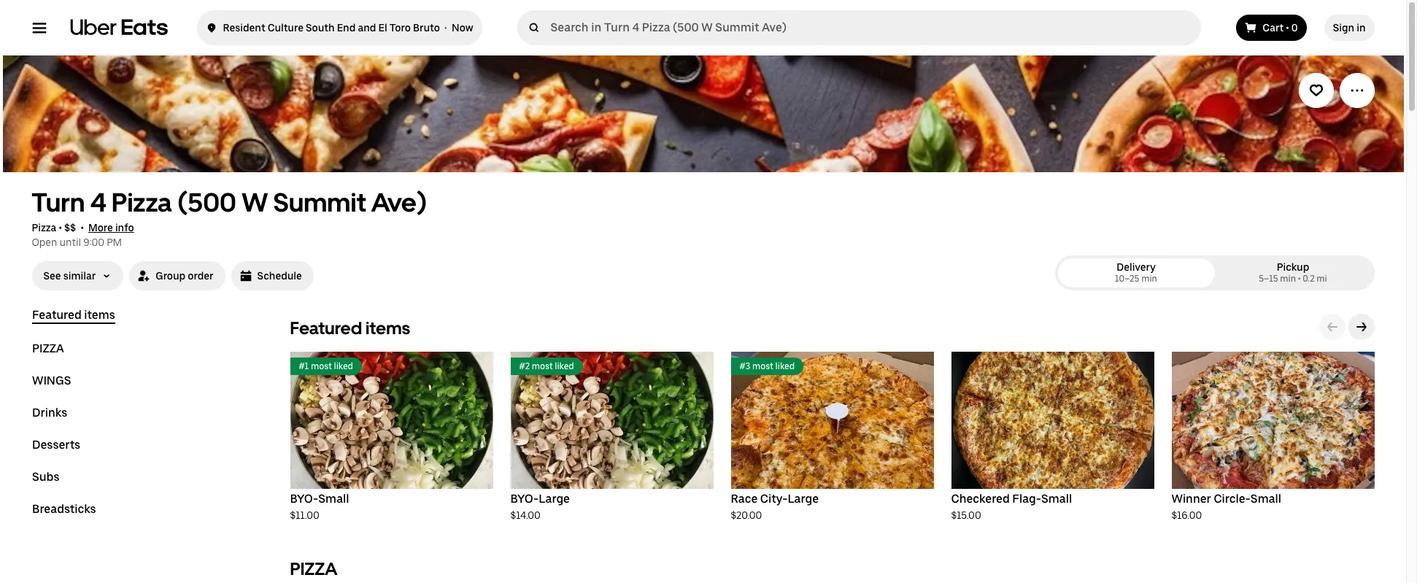 Task type: vqa. For each thing, say whether or not it's contained in the screenshot.
info
yes



Task type: describe. For each thing, give the bounding box(es) containing it.
featured items button
[[32, 308, 115, 324]]

large inside race city-large $20.00
[[788, 492, 819, 506]]

• left the $$
[[59, 222, 62, 234]]

previous image
[[1327, 321, 1338, 333]]

1 horizontal spatial featured
[[290, 318, 362, 339]]

main navigation menu image
[[32, 20, 46, 35]]

group order
[[156, 270, 214, 282]]

flag-
[[1013, 492, 1042, 506]]

$14.00
[[511, 510, 541, 521]]

three dots horizontal button
[[1340, 73, 1375, 108]]

now
[[452, 22, 473, 34]]

liked for large
[[555, 361, 574, 372]]

race city-large $20.00
[[731, 492, 819, 521]]

byo-large $14.00
[[511, 492, 570, 521]]

deliver to image
[[205, 19, 217, 36]]

breadsticks button
[[32, 502, 96, 517]]

pizza inside pizza • $$ • more info open until 9:00 pm
[[32, 222, 57, 234]]

5–15
[[1259, 274, 1279, 284]]

#1 most liked
[[299, 361, 353, 372]]

sign
[[1333, 22, 1355, 34]]

wings
[[32, 374, 71, 388]]

schedule
[[257, 270, 302, 282]]

pizza • $$ • more info open until 9:00 pm
[[32, 222, 134, 248]]

breadsticks
[[32, 502, 96, 516]]

w
[[242, 187, 268, 218]]

pizza button
[[32, 342, 64, 356]]

small for checkered flag-small
[[1042, 492, 1072, 506]]

el
[[378, 22, 387, 34]]

#3 most liked
[[740, 361, 795, 372]]

open
[[32, 237, 57, 248]]

circle-
[[1214, 492, 1251, 506]]

south
[[306, 22, 335, 34]]

#2 most liked
[[519, 361, 574, 372]]

and
[[358, 22, 376, 34]]

1 horizontal spatial featured items
[[290, 318, 410, 339]]

most for city-
[[753, 361, 774, 372]]

large inside byo-large $14.00
[[539, 492, 570, 506]]

subs
[[32, 470, 59, 484]]

10–25
[[1115, 274, 1140, 284]]

byo- for large
[[511, 492, 539, 506]]

delivery
[[1117, 261, 1156, 273]]

(500
[[177, 187, 236, 218]]

toro
[[390, 22, 411, 34]]

summit
[[274, 187, 366, 218]]

wings button
[[32, 374, 71, 388]]

$11.00
[[290, 510, 320, 521]]

see
[[43, 270, 61, 282]]

small inside byo-small $11.00
[[319, 492, 349, 506]]

subs button
[[32, 470, 59, 485]]

cart • 0
[[1263, 22, 1298, 34]]

most for small
[[311, 361, 332, 372]]

1 horizontal spatial pizza
[[290, 558, 338, 580]]

byo-small $11.00
[[290, 492, 349, 521]]

similar
[[63, 270, 96, 282]]

pizza inside navigation
[[32, 342, 64, 355]]

$16.00
[[1172, 510, 1202, 521]]

#2
[[519, 361, 530, 372]]

order
[[188, 270, 214, 282]]

resident culture south end and el toro bruto • now
[[223, 22, 473, 34]]

next image
[[1356, 321, 1368, 333]]

until
[[60, 237, 81, 248]]

in
[[1357, 22, 1366, 34]]

checkered flag-small $15.00
[[952, 492, 1072, 521]]

min for delivery
[[1142, 274, 1158, 284]]

navigation containing featured items
[[32, 308, 255, 534]]



Task type: locate. For each thing, give the bounding box(es) containing it.
winner circle-small $16.00
[[1172, 492, 1282, 521]]

most right #1
[[311, 361, 332, 372]]

pizza up wings
[[32, 342, 64, 355]]

1 horizontal spatial liked
[[555, 361, 574, 372]]

most for large
[[532, 361, 553, 372]]

featured items inside navigation
[[32, 308, 115, 322]]

[object object] radio containing delivery
[[1061, 258, 1212, 288]]

most right #2 at the bottom of page
[[532, 361, 553, 372]]

pizza
[[32, 342, 64, 355], [290, 558, 338, 580]]

more info link
[[88, 222, 134, 234]]

items inside 'button'
[[84, 308, 115, 322]]

1 large from the left
[[539, 492, 570, 506]]

pickup
[[1277, 261, 1310, 273]]

chevron down small image
[[102, 271, 112, 281]]

1 horizontal spatial byo-
[[511, 492, 539, 506]]

byo- inside byo-small $11.00
[[290, 492, 319, 506]]

$20.00
[[731, 510, 762, 521]]

most right #3
[[753, 361, 774, 372]]

$15.00
[[952, 510, 982, 521]]

heart outline link
[[1299, 73, 1334, 108]]

1 byo- from the left
[[290, 492, 319, 506]]

turn
[[32, 187, 85, 218]]

2 horizontal spatial most
[[753, 361, 774, 372]]

• left 0.2
[[1298, 274, 1301, 284]]

1 horizontal spatial [object object] radio
[[1218, 258, 1369, 288]]

sign in link
[[1325, 15, 1375, 41]]

[object object] radio containing pickup
[[1218, 258, 1369, 288]]

liked right #2 at the bottom of page
[[555, 361, 574, 372]]

min
[[1142, 274, 1158, 284], [1281, 274, 1297, 284]]

1 small from the left
[[319, 492, 349, 506]]

byo- up $11.00
[[290, 492, 319, 506]]

byo-
[[290, 492, 319, 506], [511, 492, 539, 506]]

liked for city-
[[776, 361, 795, 372]]

• right the $$
[[81, 222, 84, 234]]

min inside pickup 5–15 min • 0.2 mi
[[1281, 274, 1297, 284]]

resident
[[223, 22, 265, 34]]

byo- inside byo-large $14.00
[[511, 492, 539, 506]]

pizza up open
[[32, 222, 57, 234]]

uber eats home image
[[70, 19, 168, 36]]

9:00
[[83, 237, 104, 248]]

0 horizontal spatial small
[[319, 492, 349, 506]]

pizza down $11.00
[[290, 558, 338, 580]]

featured inside featured items 'button'
[[32, 308, 81, 322]]

1 most from the left
[[311, 361, 332, 372]]

$$
[[64, 222, 76, 234]]

pickup 5–15 min • 0.2 mi
[[1259, 261, 1328, 284]]

min for pickup
[[1281, 274, 1297, 284]]

1 horizontal spatial pizza
[[112, 187, 172, 218]]

featured items
[[32, 308, 115, 322], [290, 318, 410, 339]]

more
[[88, 222, 113, 234]]

2 large from the left
[[788, 492, 819, 506]]

1 horizontal spatial large
[[788, 492, 819, 506]]

0 vertical spatial pizza
[[32, 342, 64, 355]]

#3
[[740, 361, 751, 372]]

1 liked from the left
[[334, 361, 353, 372]]

3 most from the left
[[753, 361, 774, 372]]

large
[[539, 492, 570, 506], [788, 492, 819, 506]]

min inside delivery 10–25 min
[[1142, 274, 1158, 284]]

schedule button
[[231, 261, 314, 291], [231, 261, 314, 291]]

featured items up #1 most liked
[[290, 318, 410, 339]]

1 horizontal spatial small
[[1042, 492, 1072, 506]]

1 horizontal spatial items
[[366, 318, 410, 339]]

cart
[[1263, 22, 1284, 34]]

2 min from the left
[[1281, 274, 1297, 284]]

turn 4 pizza (500 w summit ave)
[[32, 187, 427, 218]]

view more options image
[[1350, 83, 1365, 98]]

small for winner circle-small
[[1251, 492, 1282, 506]]

0 horizontal spatial items
[[84, 308, 115, 322]]

1 vertical spatial pizza
[[290, 558, 338, 580]]

• left 0
[[1286, 22, 1290, 34]]

desserts button
[[32, 438, 80, 453]]

0 horizontal spatial liked
[[334, 361, 353, 372]]

featured items down see similar
[[32, 308, 115, 322]]

2 liked from the left
[[555, 361, 574, 372]]

0 vertical spatial pizza
[[112, 187, 172, 218]]

featured up pizza button
[[32, 308, 81, 322]]

liked for small
[[334, 361, 353, 372]]

mi
[[1317, 274, 1328, 284]]

3 liked from the left
[[776, 361, 795, 372]]

drinks button
[[32, 406, 67, 420]]

0 horizontal spatial min
[[1142, 274, 1158, 284]]

race
[[731, 492, 758, 506]]

•
[[445, 22, 447, 34], [1286, 22, 1290, 34], [59, 222, 62, 234], [81, 222, 84, 234], [1298, 274, 1301, 284]]

featured
[[32, 308, 81, 322], [290, 318, 362, 339]]

pizza
[[112, 187, 172, 218], [32, 222, 57, 234]]

2 [object object] radio from the left
[[1218, 258, 1369, 288]]

desserts
[[32, 438, 80, 452]]

1 horizontal spatial min
[[1281, 274, 1297, 284]]

[object Object] radio
[[1061, 258, 1212, 288], [1218, 258, 1369, 288]]

drinks
[[32, 406, 67, 420]]

• left now
[[445, 22, 447, 34]]

liked
[[334, 361, 353, 372], [555, 361, 574, 372], [776, 361, 795, 372]]

delivery 10–25 min
[[1115, 261, 1158, 284]]

0 horizontal spatial [object object] radio
[[1061, 258, 1212, 288]]

0.2
[[1303, 274, 1315, 284]]

most
[[311, 361, 332, 372], [532, 361, 553, 372], [753, 361, 774, 372]]

navigation
[[32, 308, 255, 534]]

pizza up info
[[112, 187, 172, 218]]

min down pickup
[[1281, 274, 1297, 284]]

group order link
[[129, 261, 225, 291]]

checkered
[[952, 492, 1010, 506]]

small inside winner circle-small $16.00
[[1251, 492, 1282, 506]]

Search in Turn 4 Pizza (500 W Summit Ave) text field
[[551, 20, 1196, 35]]

culture
[[268, 22, 304, 34]]

0 horizontal spatial pizza
[[32, 342, 64, 355]]

0 horizontal spatial featured
[[32, 308, 81, 322]]

1 min from the left
[[1142, 274, 1158, 284]]

end
[[337, 22, 356, 34]]

1 [object object] radio from the left
[[1061, 258, 1212, 288]]

bruto
[[413, 22, 440, 34]]

2 small from the left
[[1042, 492, 1072, 506]]

ave)
[[371, 187, 427, 218]]

city-
[[760, 492, 788, 506]]

0 horizontal spatial most
[[311, 361, 332, 372]]

2 byo- from the left
[[511, 492, 539, 506]]

items
[[84, 308, 115, 322], [366, 318, 410, 339]]

4
[[90, 187, 106, 218]]

sign in
[[1333, 22, 1366, 34]]

featured up #1 most liked
[[290, 318, 362, 339]]

• inside pickup 5–15 min • 0.2 mi
[[1298, 274, 1301, 284]]

2 horizontal spatial small
[[1251, 492, 1282, 506]]

group
[[156, 270, 186, 282]]

add to favorites image
[[1309, 83, 1324, 98]]

large up $14.00 at the bottom of page
[[539, 492, 570, 506]]

1 horizontal spatial most
[[532, 361, 553, 372]]

2 most from the left
[[532, 361, 553, 372]]

2 horizontal spatial liked
[[776, 361, 795, 372]]

0
[[1292, 22, 1298, 34]]

0 horizontal spatial byo-
[[290, 492, 319, 506]]

liked right #3
[[776, 361, 795, 372]]

small inside checkered flag-small $15.00
[[1042, 492, 1072, 506]]

3 small from the left
[[1251, 492, 1282, 506]]

0 horizontal spatial large
[[539, 492, 570, 506]]

small
[[319, 492, 349, 506], [1042, 492, 1072, 506], [1251, 492, 1282, 506]]

pm
[[107, 237, 122, 248]]

1 vertical spatial pizza
[[32, 222, 57, 234]]

byo- up $14.00 at the bottom of page
[[511, 492, 539, 506]]

liked right #1
[[334, 361, 353, 372]]

info
[[115, 222, 134, 234]]

#1
[[299, 361, 309, 372]]

0 horizontal spatial pizza
[[32, 222, 57, 234]]

see similar
[[43, 270, 96, 282]]

large right race
[[788, 492, 819, 506]]

0 horizontal spatial featured items
[[32, 308, 115, 322]]

winner
[[1172, 492, 1212, 506]]

byo- for small
[[290, 492, 319, 506]]

min down the delivery
[[1142, 274, 1158, 284]]



